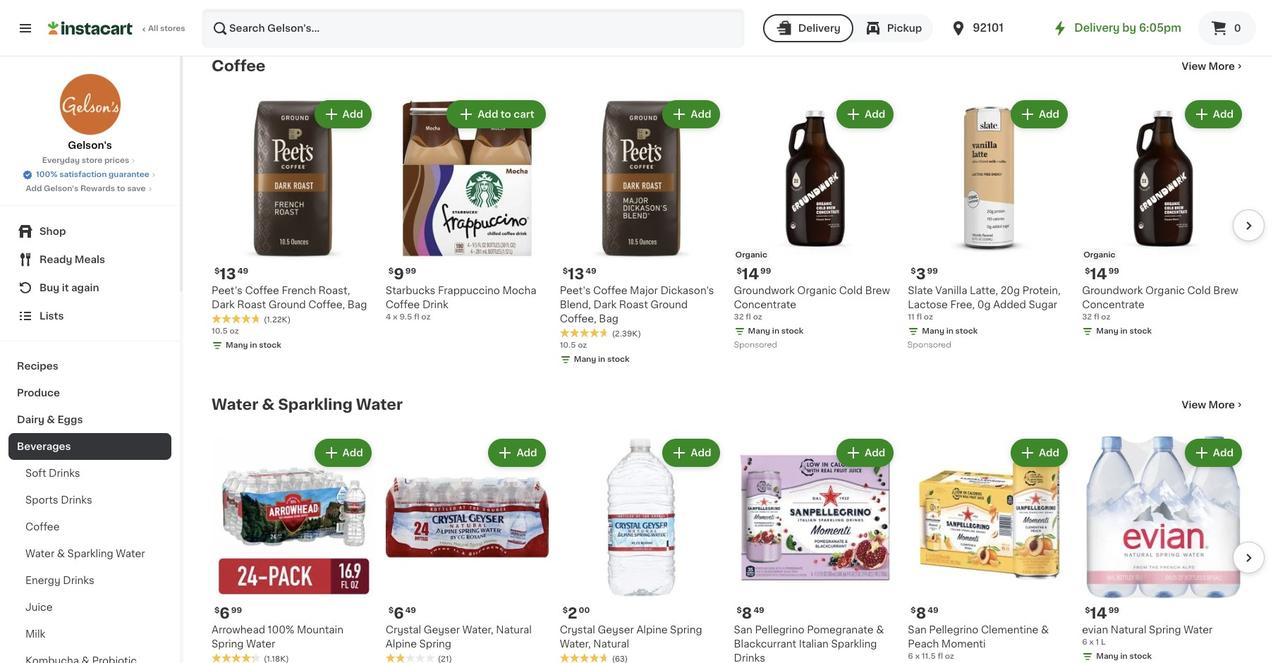 Task type: vqa. For each thing, say whether or not it's contained in the screenshot.
Dark in Peet's Coffee French Roast, Dark Roast Ground Coffee, Bag
yes



Task type: locate. For each thing, give the bounding box(es) containing it.
drinks down blackcurrant on the right bottom of page
[[734, 653, 765, 663]]

100% left mountain
[[268, 625, 294, 635]]

0 vertical spatial 10.5
[[212, 328, 228, 335]]

$ 9 99
[[389, 267, 416, 282]]

$ 8 49 for san pellegrino pomegranate & blackcurrant italian sparkling drinks
[[737, 606, 764, 621]]

water & sparkling water
[[212, 397, 403, 412], [25, 549, 145, 559]]

1 horizontal spatial sponsored badge image
[[908, 341, 951, 349]]

1 horizontal spatial bag
[[599, 314, 618, 324]]

1 vertical spatial alpine
[[386, 639, 417, 649]]

8
[[742, 606, 752, 621], [916, 606, 926, 621]]

2 13 from the left
[[568, 267, 584, 282]]

92101
[[973, 23, 1004, 33]]

alpine inside the crystal geyser water, natural alpine spring
[[386, 639, 417, 649]]

6 inside san pellegrino clementine & peach momenti 6 x 11.5 fl oz
[[908, 653, 913, 660]]

1 horizontal spatial sparkling
[[278, 397, 353, 412]]

coffee, inside peet's coffee french roast, dark roast ground coffee, bag
[[308, 300, 345, 310]]

view more for water & sparkling water
[[1182, 400, 1235, 410]]

00
[[579, 607, 590, 615]]

drinks up sports drinks
[[49, 468, 80, 478]]

1 crystal from the left
[[386, 625, 421, 635]]

2 horizontal spatial 6 x 3.5 fl oz button
[[822, 0, 932, 17]]

1 horizontal spatial 100%
[[268, 625, 294, 635]]

1 6 x 3.5 fl oz from the left
[[589, 7, 634, 15]]

1 horizontal spatial ground
[[651, 300, 688, 310]]

1 view more link from the top
[[1182, 59, 1245, 73]]

crystal geyser water, natural alpine spring
[[386, 625, 532, 649]]

49 inside $ 6 49
[[405, 607, 416, 615]]

item carousel region for water & sparkling water
[[192, 431, 1265, 663]]

vanilla
[[936, 286, 967, 296]]

2 brew from the left
[[1213, 286, 1238, 296]]

0 vertical spatial gelson's
[[68, 140, 112, 150]]

roast
[[237, 300, 266, 310], [619, 300, 648, 310]]

delivery
[[1074, 23, 1120, 33], [798, 23, 841, 33]]

0 horizontal spatial 13
[[220, 267, 236, 282]]

lactose
[[908, 300, 948, 310]]

8 for san pellegrino pomegranate & blackcurrant italian sparkling drinks
[[742, 606, 752, 621]]

more
[[1209, 61, 1235, 71], [1209, 400, 1235, 410]]

soft drinks
[[25, 468, 80, 478]]

1 horizontal spatial groundwork organic cold brew concentrate 32 fl oz
[[1082, 286, 1238, 321]]

100%
[[36, 171, 57, 178], [268, 625, 294, 635]]

13 for peet's coffee french roast, dark roast ground coffee, bag
[[220, 267, 236, 282]]

natural inside the crystal geyser water, natural alpine spring
[[496, 625, 532, 635]]

$ 13 49 up blend,
[[563, 267, 597, 282]]

2 groundwork from the left
[[1082, 286, 1143, 296]]

ground down dickason's
[[651, 300, 688, 310]]

2 view from the top
[[1182, 400, 1206, 410]]

100% inside the arrowhead 100% mountain spring water
[[268, 625, 294, 635]]

32
[[734, 313, 744, 321], [1082, 313, 1092, 321]]

1 horizontal spatial alpine
[[637, 625, 668, 635]]

1 vertical spatial coffee,
[[560, 314, 597, 324]]

0 horizontal spatial peet's
[[212, 286, 243, 296]]

1 vertical spatial to
[[117, 185, 125, 193]]

add button for groundwork organic cold brew concentrate
[[1186, 101, 1241, 127]]

$ inside $ 6 99
[[214, 607, 220, 615]]

water & sparkling water link
[[212, 397, 403, 414], [8, 540, 171, 567]]

2 horizontal spatial 6 x 3.5 fl oz
[[822, 7, 866, 15]]

oz
[[624, 7, 634, 15], [741, 7, 750, 15], [857, 7, 866, 15], [1076, 7, 1086, 15], [421, 313, 431, 321], [753, 313, 762, 321], [924, 313, 933, 321], [1101, 313, 1111, 321], [230, 328, 239, 335], [578, 342, 587, 349], [945, 653, 954, 660]]

0 horizontal spatial coffee,
[[308, 300, 345, 310]]

2 pellegrino from the left
[[929, 625, 979, 635]]

0 horizontal spatial $ 8 49
[[737, 606, 764, 621]]

1 vertical spatial water,
[[560, 639, 591, 649]]

None search field
[[202, 8, 745, 48]]

coffee
[[212, 58, 266, 73], [245, 286, 279, 296], [593, 286, 627, 296], [386, 300, 420, 310], [25, 522, 60, 532]]

0 horizontal spatial water & sparkling water link
[[8, 540, 171, 567]]

1 vertical spatial bag
[[599, 314, 618, 324]]

0 vertical spatial water,
[[462, 625, 494, 635]]

0 horizontal spatial alpine
[[386, 639, 417, 649]]

0 horizontal spatial bag
[[348, 300, 367, 310]]

view more link for coffee
[[1182, 59, 1245, 73]]

1 vertical spatial water & sparkling water link
[[8, 540, 171, 567]]

meals
[[75, 255, 105, 265]]

roast down major on the top of the page
[[619, 300, 648, 310]]

1 horizontal spatial roast
[[619, 300, 648, 310]]

1 horizontal spatial 10.5
[[560, 342, 576, 349]]

0 vertical spatial bag
[[348, 300, 367, 310]]

energy drinks link
[[8, 567, 171, 594]]

x inside evian natural spring water 6 x 1 l
[[1089, 638, 1094, 646]]

1 8 from the left
[[742, 606, 752, 621]]

0 horizontal spatial sponsored badge image
[[734, 341, 777, 349]]

to left cart
[[501, 109, 511, 119]]

0 horizontal spatial 100%
[[36, 171, 57, 178]]

sponsored badge image for 3
[[908, 341, 951, 349]]

0 horizontal spatial 6 x 3.5 fl oz button
[[589, 0, 700, 17]]

ground inside peet's coffee major dickason's blend, dark roast ground coffee, bag
[[651, 300, 688, 310]]

1 horizontal spatial 13
[[568, 267, 584, 282]]

49 for blackcurrant
[[754, 607, 764, 615]]

1 san from the left
[[734, 625, 753, 635]]

coffee inside starbucks frappuccino mocha coffee drink 4 x 9.5 fl oz
[[386, 300, 420, 310]]

x
[[596, 7, 601, 15], [713, 7, 717, 15], [829, 7, 834, 15], [393, 313, 398, 321], [1089, 638, 1094, 646], [915, 653, 920, 660]]

1 peet's from the left
[[212, 286, 243, 296]]

3 3.5 from the left
[[835, 7, 848, 15]]

1 groundwork organic cold brew concentrate 32 fl oz from the left
[[734, 286, 890, 321]]

in
[[1093, 22, 1100, 29], [772, 328, 779, 335], [946, 328, 954, 335], [1120, 328, 1128, 335], [250, 342, 257, 349], [598, 356, 605, 364], [1120, 653, 1128, 660]]

san inside san pellegrino clementine & peach momenti 6 x 11.5 fl oz
[[908, 625, 927, 635]]

add button for san pellegrino clementine & peach momenti
[[1012, 440, 1067, 466]]

to
[[501, 109, 511, 119], [117, 185, 125, 193]]

0 horizontal spatial crystal
[[386, 625, 421, 635]]

1 view more from the top
[[1182, 61, 1235, 71]]

49 for alpine
[[405, 607, 416, 615]]

water, inside crystal geyser alpine spring water, natural
[[560, 639, 591, 649]]

crystal for 6
[[386, 625, 421, 635]]

99
[[405, 268, 416, 275], [760, 268, 771, 275], [927, 268, 938, 275], [1109, 268, 1119, 275], [231, 607, 242, 615], [1109, 607, 1119, 615]]

0 horizontal spatial groundwork organic cold brew concentrate 32 fl oz
[[734, 286, 890, 321]]

0 horizontal spatial 10.5 oz
[[212, 328, 239, 335]]

1 more from the top
[[1209, 61, 1235, 71]]

0 horizontal spatial 32
[[734, 313, 744, 321]]

arrowhead 100% mountain spring water
[[212, 625, 344, 649]]

geyser inside the crystal geyser water, natural alpine spring
[[424, 625, 460, 635]]

0 vertical spatial coffee,
[[308, 300, 345, 310]]

1 vertical spatial item carousel region
[[192, 431, 1265, 663]]

1 $ 8 49 from the left
[[737, 606, 764, 621]]

0 vertical spatial view
[[1182, 61, 1206, 71]]

alpine
[[637, 625, 668, 635], [386, 639, 417, 649]]

mountain
[[297, 625, 344, 635]]

roast up (1.22k)
[[237, 300, 266, 310]]

pellegrino inside san pellegrino pomegranate & blackcurrant italian sparkling drinks
[[755, 625, 805, 635]]

coffee, inside peet's coffee major dickason's blend, dark roast ground coffee, bag
[[560, 314, 597, 324]]

san inside san pellegrino pomegranate & blackcurrant italian sparkling drinks
[[734, 625, 753, 635]]

guarantee
[[109, 171, 149, 178]]

organic
[[735, 251, 767, 259], [1084, 251, 1116, 259], [797, 286, 837, 296], [1146, 286, 1185, 296]]

pickup
[[887, 23, 922, 33]]

1 horizontal spatial 6 x 3.5 fl oz
[[705, 7, 750, 15]]

drinks down soft drinks link
[[61, 495, 92, 505]]

$ 13 49 for peet's coffee major dickason's blend, dark roast ground coffee, bag
[[563, 267, 597, 282]]

pellegrino
[[755, 625, 805, 635], [929, 625, 979, 635]]

1 ground from the left
[[269, 300, 306, 310]]

french
[[282, 286, 316, 296]]

gelson's logo image
[[59, 73, 121, 135]]

14 for 3
[[1090, 267, 1107, 282]]

$ inside $ 6 49
[[389, 607, 394, 615]]

2 8 from the left
[[916, 606, 926, 621]]

1 $ 13 49 from the left
[[214, 267, 248, 282]]

peet's inside peet's coffee major dickason's blend, dark roast ground coffee, bag
[[560, 286, 591, 296]]

many
[[1069, 22, 1091, 29], [748, 328, 770, 335], [922, 328, 944, 335], [1096, 328, 1119, 335], [226, 342, 248, 349], [574, 356, 596, 364], [1096, 653, 1119, 660]]

1 horizontal spatial groundwork
[[1082, 286, 1143, 296]]

1 horizontal spatial coffee link
[[212, 57, 266, 74]]

1 horizontal spatial brew
[[1213, 286, 1238, 296]]

$ 8 49 up peach
[[911, 606, 939, 621]]

0 vertical spatial to
[[501, 109, 511, 119]]

ground up (1.22k)
[[269, 300, 306, 310]]

1 horizontal spatial san
[[908, 625, 927, 635]]

stock
[[1102, 22, 1124, 29], [781, 328, 804, 335], [955, 328, 978, 335], [1130, 328, 1152, 335], [259, 342, 281, 349], [607, 356, 630, 364], [1130, 653, 1152, 660]]

gelson's down satisfaction
[[44, 185, 78, 193]]

0 vertical spatial sparkling
[[278, 397, 353, 412]]

100% down everyday
[[36, 171, 57, 178]]

peet's for dark
[[212, 286, 243, 296]]

add
[[343, 109, 363, 119], [478, 109, 498, 119], [691, 109, 711, 119], [865, 109, 885, 119], [1039, 109, 1060, 119], [1213, 109, 1234, 119], [26, 185, 42, 193], [343, 448, 363, 458], [517, 448, 537, 458], [691, 448, 711, 458], [865, 448, 885, 458], [1039, 448, 1060, 458], [1213, 448, 1234, 458]]

2
[[568, 606, 577, 621]]

1 horizontal spatial delivery
[[1074, 23, 1120, 33]]

sponsored badge image inside "product" group
[[908, 341, 951, 349]]

1 vertical spatial 100%
[[268, 625, 294, 635]]

13
[[220, 267, 236, 282], [568, 267, 584, 282]]

added
[[993, 300, 1026, 310]]

0 vertical spatial 100%
[[36, 171, 57, 178]]

spring inside crystal geyser alpine spring water, natural
[[670, 625, 702, 635]]

drinks for energy drinks
[[63, 576, 94, 585]]

latte,
[[970, 286, 998, 296]]

49 up the crystal geyser water, natural alpine spring
[[405, 607, 416, 615]]

49 up peet's coffee french roast, dark roast ground coffee, bag
[[237, 268, 248, 275]]

soft drinks link
[[8, 460, 171, 487]]

$ 14 99
[[737, 267, 771, 282], [1085, 267, 1119, 282], [1085, 606, 1119, 621]]

99 inside the $ 9 99
[[405, 268, 416, 275]]

view more for coffee
[[1182, 61, 1235, 71]]

0 vertical spatial water & sparkling water
[[212, 397, 403, 412]]

item carousel region containing 6
[[192, 431, 1265, 663]]

1 13 from the left
[[220, 267, 236, 282]]

0 horizontal spatial roast
[[237, 300, 266, 310]]

geyser for 2
[[598, 625, 634, 635]]

view for coffee
[[1182, 61, 1206, 71]]

& inside san pellegrino pomegranate & blackcurrant italian sparkling drinks
[[876, 625, 884, 635]]

sugar
[[1029, 300, 1057, 310]]

2 peet's from the left
[[560, 286, 591, 296]]

delivery for delivery
[[798, 23, 841, 33]]

instacart logo image
[[48, 20, 133, 37]]

add for san pellegrino clementine & peach momenti
[[1039, 448, 1060, 458]]

drinks up juice link
[[63, 576, 94, 585]]

coffee, down blend,
[[560, 314, 597, 324]]

coffee inside peet's coffee french roast, dark roast ground coffee, bag
[[245, 286, 279, 296]]

add for evian natural spring water
[[1213, 448, 1234, 458]]

by
[[1122, 23, 1137, 33]]

bag
[[348, 300, 367, 310], [599, 314, 618, 324]]

1 horizontal spatial cold
[[1187, 286, 1211, 296]]

san for san pellegrino pomegranate & blackcurrant italian sparkling drinks
[[734, 625, 753, 635]]

2 roast from the left
[[619, 300, 648, 310]]

3 6 x 3.5 fl oz button from the left
[[822, 0, 932, 17]]

49 for dark
[[237, 268, 248, 275]]

0 horizontal spatial 10.5
[[212, 328, 228, 335]]

0 horizontal spatial geyser
[[424, 625, 460, 635]]

0 horizontal spatial water,
[[462, 625, 494, 635]]

9.5
[[400, 313, 412, 321]]

49 up blackcurrant on the right bottom of page
[[754, 607, 764, 615]]

pellegrino for blackcurrant
[[755, 625, 805, 635]]

view more
[[1182, 61, 1235, 71], [1182, 400, 1235, 410]]

1 pellegrino from the left
[[755, 625, 805, 635]]

49 for blend,
[[586, 268, 597, 275]]

bag inside peet's coffee french roast, dark roast ground coffee, bag
[[348, 300, 367, 310]]

8 up peach
[[916, 606, 926, 621]]

3.5 for 1st 6 x 3.5 fl oz 'button' from left
[[603, 7, 615, 15]]

0 vertical spatial alpine
[[637, 625, 668, 635]]

delivery inside button
[[798, 23, 841, 33]]

49
[[237, 268, 248, 275], [586, 268, 597, 275], [405, 607, 416, 615], [754, 607, 764, 615], [928, 607, 939, 615]]

0 horizontal spatial sparkling
[[67, 549, 113, 559]]

crystal down $ 6 49
[[386, 625, 421, 635]]

1 roast from the left
[[237, 300, 266, 310]]

0 horizontal spatial concentrate
[[734, 300, 796, 310]]

add to cart
[[478, 109, 534, 119]]

san up blackcurrant on the right bottom of page
[[734, 625, 753, 635]]

&
[[262, 397, 275, 412], [47, 415, 55, 425], [57, 549, 65, 559], [876, 625, 884, 635], [1041, 625, 1049, 635]]

1 sponsored badge image from the left
[[734, 341, 777, 349]]

bag down roast,
[[348, 300, 367, 310]]

13 up peet's coffee french roast, dark roast ground coffee, bag
[[220, 267, 236, 282]]

1 cold from the left
[[839, 286, 863, 296]]

2 geyser from the left
[[598, 625, 634, 635]]

coffee, down roast,
[[308, 300, 345, 310]]

2 view more from the top
[[1182, 400, 1235, 410]]

add for crystal geyser alpine spring water, natural
[[691, 448, 711, 458]]

$ 13 49 up peet's coffee french roast, dark roast ground coffee, bag
[[214, 267, 248, 282]]

10.5 oz for peet's coffee french roast, dark roast ground coffee, bag
[[212, 328, 239, 335]]

pomegranate
[[807, 625, 874, 635]]

peet's inside peet's coffee french roast, dark roast ground coffee, bag
[[212, 286, 243, 296]]

1 horizontal spatial pellegrino
[[929, 625, 979, 635]]

cart
[[514, 109, 534, 119]]

pellegrino up momenti
[[929, 625, 979, 635]]

2 $ 8 49 from the left
[[911, 606, 939, 621]]

8 up blackcurrant on the right bottom of page
[[742, 606, 752, 621]]

bag up (2.39k)
[[599, 314, 618, 324]]

cold
[[839, 286, 863, 296], [1187, 286, 1211, 296]]

protein,
[[1023, 286, 1061, 296]]

0 horizontal spatial $ 13 49
[[214, 267, 248, 282]]

1 horizontal spatial crystal
[[560, 625, 595, 635]]

0 horizontal spatial water & sparkling water
[[25, 549, 145, 559]]

1 dark from the left
[[212, 300, 235, 310]]

pellegrino inside san pellegrino clementine & peach momenti 6 x 11.5 fl oz
[[929, 625, 979, 635]]

1 horizontal spatial peet's
[[560, 286, 591, 296]]

0 horizontal spatial 6 x 3.5 fl oz
[[589, 7, 634, 15]]

dickason's
[[661, 286, 714, 296]]

0 vertical spatial 10.5 oz
[[212, 328, 239, 335]]

dark
[[212, 300, 235, 310], [594, 300, 617, 310]]

spring inside the crystal geyser water, natural alpine spring
[[419, 639, 451, 649]]

l
[[1101, 638, 1106, 646]]

coffee inside peet's coffee major dickason's blend, dark roast ground coffee, bag
[[593, 286, 627, 296]]

49 up blend,
[[586, 268, 597, 275]]

natural
[[496, 625, 532, 635], [1111, 625, 1147, 635], [593, 639, 629, 649]]

shop
[[40, 226, 66, 236]]

$ inside the $ 9 99
[[389, 268, 394, 275]]

more for coffee
[[1209, 61, 1235, 71]]

2 dark from the left
[[594, 300, 617, 310]]

0 horizontal spatial 8
[[742, 606, 752, 621]]

many in stock inside "product" group
[[922, 328, 978, 335]]

$ inside $ 2 00
[[563, 607, 568, 615]]

0 horizontal spatial natural
[[496, 625, 532, 635]]

sponsored badge image for 14
[[734, 341, 777, 349]]

1 vertical spatial view more link
[[1182, 398, 1245, 412]]

99 inside $ 6 99
[[231, 607, 242, 615]]

add button
[[316, 101, 370, 127], [664, 101, 718, 127], [838, 101, 893, 127], [1012, 101, 1067, 127], [1186, 101, 1241, 127], [316, 440, 370, 466], [490, 440, 544, 466], [664, 440, 718, 466], [838, 440, 893, 466], [1012, 440, 1067, 466], [1186, 440, 1241, 466]]

92101 button
[[950, 8, 1035, 48]]

1 horizontal spatial coffee,
[[560, 314, 597, 324]]

drinks
[[49, 468, 80, 478], [61, 495, 92, 505], [63, 576, 94, 585], [734, 653, 765, 663]]

1 horizontal spatial $ 13 49
[[563, 267, 597, 282]]

2 6 x 3.5 fl oz button from the left
[[705, 0, 816, 17]]

0 horizontal spatial ground
[[269, 300, 306, 310]]

service type group
[[763, 14, 933, 42]]

1 vertical spatial 10.5
[[560, 342, 576, 349]]

10.5 for peet's coffee french roast, dark roast ground coffee, bag
[[212, 328, 228, 335]]

crystal down $ 2 00
[[560, 625, 595, 635]]

gelson's
[[68, 140, 112, 150], [44, 185, 78, 193]]

all stores link
[[48, 8, 186, 48]]

to left save
[[117, 185, 125, 193]]

1 view from the top
[[1182, 61, 1206, 71]]

3 6 x 3.5 fl oz from the left
[[822, 7, 866, 15]]

0 vertical spatial view more link
[[1182, 59, 1245, 73]]

1 horizontal spatial 8
[[916, 606, 926, 621]]

pellegrino up blackcurrant on the right bottom of page
[[755, 625, 805, 635]]

1 vertical spatial view
[[1182, 400, 1206, 410]]

0 vertical spatial water & sparkling water link
[[212, 397, 403, 414]]

add inside add gelson's rewards to save link
[[26, 185, 42, 193]]

0 horizontal spatial coffee link
[[8, 514, 171, 540]]

alpine inside crystal geyser alpine spring water, natural
[[637, 625, 668, 635]]

0 horizontal spatial brew
[[865, 286, 890, 296]]

13 up blend,
[[568, 267, 584, 282]]

oz inside slate vanilla latte, 20g protein, lactose free, 0g added sugar 11 fl oz
[[924, 313, 933, 321]]

6 x 3.5 fl oz button
[[589, 0, 700, 17], [705, 0, 816, 17], [822, 0, 932, 17]]

view more link
[[1182, 59, 1245, 73], [1182, 398, 1245, 412]]

2 cold from the left
[[1187, 286, 1211, 296]]

item carousel region
[[212, 91, 1265, 374], [192, 431, 1265, 663]]

1 horizontal spatial geyser
[[598, 625, 634, 635]]

sponsored badge image
[[734, 341, 777, 349], [908, 341, 951, 349]]

1 horizontal spatial 32
[[1082, 313, 1092, 321]]

$ inside $ 3 99
[[911, 268, 916, 275]]

view for water & sparkling water
[[1182, 400, 1206, 410]]

99 inside $ 3 99
[[927, 268, 938, 275]]

1 horizontal spatial water & sparkling water
[[212, 397, 403, 412]]

2 sponsored badge image from the left
[[908, 341, 951, 349]]

crystal inside crystal geyser alpine spring water, natural
[[560, 625, 595, 635]]

drinks inside san pellegrino pomegranate & blackcurrant italian sparkling drinks
[[734, 653, 765, 663]]

2 crystal from the left
[[560, 625, 595, 635]]

pellegrino for peach
[[929, 625, 979, 635]]

0
[[1234, 23, 1241, 33]]

juice link
[[8, 594, 171, 621]]

0 horizontal spatial pellegrino
[[755, 625, 805, 635]]

2 $ 13 49 from the left
[[563, 267, 597, 282]]

$ 8 49 up blackcurrant on the right bottom of page
[[737, 606, 764, 621]]

1 geyser from the left
[[424, 625, 460, 635]]

eggs
[[57, 415, 83, 425]]

add button for evian natural spring water
[[1186, 440, 1241, 466]]

water, inside the crystal geyser water, natural alpine spring
[[462, 625, 494, 635]]

crystal inside the crystal geyser water, natural alpine spring
[[386, 625, 421, 635]]

everyday store prices
[[42, 157, 129, 164]]

san
[[734, 625, 753, 635], [908, 625, 927, 635]]

1 3.5 from the left
[[603, 7, 615, 15]]

4 3.5 from the left
[[1055, 7, 1067, 15]]

gelson's up store
[[68, 140, 112, 150]]

0 vertical spatial coffee link
[[212, 57, 266, 74]]

2 san from the left
[[908, 625, 927, 635]]

product group
[[212, 97, 374, 354], [386, 97, 549, 323], [560, 97, 723, 368], [734, 97, 897, 353], [908, 97, 1071, 353], [1082, 97, 1245, 340], [212, 436, 374, 663], [386, 436, 549, 663], [560, 436, 723, 663], [734, 436, 897, 663], [908, 436, 1071, 663], [1082, 436, 1245, 663]]

2 3.5 from the left
[[719, 7, 732, 15]]

lists link
[[8, 302, 171, 330]]

1 vertical spatial 10.5 oz
[[560, 342, 587, 349]]

add to cart button
[[448, 101, 544, 127]]

x inside san pellegrino clementine & peach momenti 6 x 11.5 fl oz
[[915, 653, 920, 660]]

0 vertical spatial view more
[[1182, 61, 1235, 71]]

2 view more link from the top
[[1182, 398, 1245, 412]]

item carousel region containing 13
[[212, 91, 1265, 374]]

1 horizontal spatial water,
[[560, 639, 591, 649]]

2 horizontal spatial natural
[[1111, 625, 1147, 635]]

view
[[1182, 61, 1206, 71], [1182, 400, 1206, 410]]

more for water & sparkling water
[[1209, 400, 1235, 410]]

san up peach
[[908, 625, 927, 635]]

1 horizontal spatial 6 x 3.5 fl oz button
[[705, 0, 816, 17]]

0 horizontal spatial delivery
[[798, 23, 841, 33]]

0 horizontal spatial san
[[734, 625, 753, 635]]

0 horizontal spatial cold
[[839, 286, 863, 296]]

add button for crystal geyser alpine spring water, natural
[[664, 440, 718, 466]]

2 more from the top
[[1209, 400, 1235, 410]]

geyser inside crystal geyser alpine spring water, natural
[[598, 625, 634, 635]]

1 horizontal spatial to
[[501, 109, 511, 119]]

2 ground from the left
[[651, 300, 688, 310]]

1 vertical spatial more
[[1209, 400, 1235, 410]]

1 vertical spatial view more
[[1182, 400, 1235, 410]]

0 horizontal spatial dark
[[212, 300, 235, 310]]

oz inside san pellegrino clementine & peach momenti 6 x 11.5 fl oz
[[945, 653, 954, 660]]



Task type: describe. For each thing, give the bounding box(es) containing it.
100% satisfaction guarantee
[[36, 171, 149, 178]]

dark inside peet's coffee french roast, dark roast ground coffee, bag
[[212, 300, 235, 310]]

1 vertical spatial gelson's
[[44, 185, 78, 193]]

buy it again
[[40, 283, 99, 293]]

1 groundwork from the left
[[734, 286, 795, 296]]

delivery button
[[763, 14, 853, 42]]

everyday
[[42, 157, 80, 164]]

soft
[[25, 468, 46, 478]]

product group containing 2
[[560, 436, 723, 663]]

drinks for soft drinks
[[49, 468, 80, 478]]

add gelson's rewards to save link
[[26, 183, 154, 195]]

6:05pm
[[1139, 23, 1181, 33]]

store
[[82, 157, 102, 164]]

sports drinks
[[25, 495, 92, 505]]

fl inside starbucks frappuccino mocha coffee drink 4 x 9.5 fl oz
[[414, 313, 419, 321]]

stock inside "product" group
[[955, 328, 978, 335]]

$ 6 99
[[214, 606, 242, 621]]

delivery by 6:05pm
[[1074, 23, 1181, 33]]

6 inside evian natural spring water 6 x 1 l
[[1082, 638, 1087, 646]]

$ 13 49 for peet's coffee french roast, dark roast ground coffee, bag
[[214, 267, 248, 282]]

product group containing 3
[[908, 97, 1071, 353]]

peet's for blend,
[[560, 286, 591, 296]]

product group containing 9
[[386, 97, 549, 323]]

1 32 from the left
[[734, 313, 744, 321]]

delivery by 6:05pm link
[[1052, 20, 1181, 37]]

dark inside peet's coffee major dickason's blend, dark roast ground coffee, bag
[[594, 300, 617, 310]]

delivery for delivery by 6:05pm
[[1074, 23, 1120, 33]]

starbucks frappuccino mocha coffee drink 4 x 9.5 fl oz
[[386, 286, 537, 321]]

all
[[148, 25, 158, 32]]

slate vanilla latte, 20g protein, lactose free, 0g added sugar 11 fl oz
[[908, 286, 1061, 321]]

drinks for sports drinks
[[61, 495, 92, 505]]

dairy
[[17, 415, 44, 425]]

peach
[[908, 639, 939, 649]]

3.5 fl oz
[[1055, 7, 1086, 15]]

recipes
[[17, 361, 58, 371]]

gelson's link
[[59, 73, 121, 152]]

it
[[62, 283, 69, 293]]

natural inside evian natural spring water 6 x 1 l
[[1111, 625, 1147, 635]]

again
[[71, 283, 99, 293]]

$ 8 49 for san pellegrino clementine & peach momenti
[[911, 606, 939, 621]]

3
[[916, 267, 926, 282]]

1 6 x 3.5 fl oz button from the left
[[589, 0, 700, 17]]

$ 14 99 for 8
[[1085, 606, 1119, 621]]

11.5
[[922, 653, 936, 660]]

water inside evian natural spring water 6 x 1 l
[[1184, 625, 1213, 635]]

add button for peet's coffee major dickason's blend, dark roast ground coffee, bag
[[664, 101, 718, 127]]

0g
[[977, 300, 991, 310]]

slate
[[908, 286, 933, 296]]

energy
[[25, 576, 60, 585]]

& inside 'link'
[[47, 415, 55, 425]]

stores
[[160, 25, 185, 32]]

crystal geyser alpine spring water, natural
[[560, 625, 702, 649]]

1 vertical spatial sparkling
[[67, 549, 113, 559]]

13 for peet's coffee major dickason's blend, dark roast ground coffee, bag
[[568, 267, 584, 282]]

11
[[908, 313, 915, 321]]

add for peet's coffee major dickason's blend, dark roast ground coffee, bag
[[691, 109, 711, 119]]

geyser for 6
[[424, 625, 460, 635]]

add button for arrowhead 100% mountain spring water
[[316, 440, 370, 466]]

$ 3 99
[[911, 267, 938, 282]]

add button for san pellegrino pomegranate & blackcurrant italian sparkling drinks
[[838, 440, 893, 466]]

everyday store prices link
[[42, 155, 138, 166]]

10.5 for peet's coffee major dickason's blend, dark roast ground coffee, bag
[[560, 342, 576, 349]]

recipes link
[[8, 353, 171, 379]]

clementine
[[981, 625, 1039, 635]]

blend,
[[560, 300, 591, 310]]

blackcurrant
[[734, 639, 796, 649]]

arrowhead
[[212, 625, 265, 635]]

1 vertical spatial coffee link
[[8, 514, 171, 540]]

crystal for 2
[[560, 625, 595, 635]]

italian
[[799, 639, 829, 649]]

3.5 for 1st 6 x 3.5 fl oz 'button' from right
[[835, 7, 848, 15]]

add for crystal geyser water, natural alpine spring
[[517, 448, 537, 458]]

1 horizontal spatial water & sparkling water link
[[212, 397, 403, 414]]

san pellegrino clementine & peach momenti 6 x 11.5 fl oz
[[908, 625, 1049, 660]]

(2.39k)
[[612, 330, 641, 338]]

add button for crystal geyser water, natural alpine spring
[[490, 440, 544, 466]]

100% inside button
[[36, 171, 57, 178]]

add gelson's rewards to save
[[26, 185, 146, 193]]

ready meals button
[[8, 245, 171, 274]]

milk link
[[8, 621, 171, 648]]

14 for 8
[[1090, 606, 1107, 621]]

energy drinks
[[25, 576, 94, 585]]

49 up peach
[[928, 607, 939, 615]]

100% satisfaction guarantee button
[[22, 166, 158, 181]]

oz inside starbucks frappuccino mocha coffee drink 4 x 9.5 fl oz
[[421, 313, 431, 321]]

buy
[[40, 283, 60, 293]]

1 concentrate from the left
[[734, 300, 796, 310]]

dairy & eggs
[[17, 415, 83, 425]]

natural inside crystal geyser alpine spring water, natural
[[593, 639, 629, 649]]

mocha
[[503, 286, 537, 296]]

san pellegrino pomegranate & blackcurrant italian sparkling drinks
[[734, 625, 884, 663]]

$ 14 99 for 3
[[1085, 267, 1119, 282]]

3.5 for second 6 x 3.5 fl oz 'button' from right
[[719, 7, 732, 15]]

spring inside the arrowhead 100% mountain spring water
[[212, 639, 244, 649]]

evian
[[1082, 625, 1108, 635]]

evian natural spring water 6 x 1 l
[[1082, 625, 1213, 646]]

free,
[[950, 300, 975, 310]]

20g
[[1001, 286, 1020, 296]]

rewards
[[80, 185, 115, 193]]

peet's coffee major dickason's blend, dark roast ground coffee, bag
[[560, 286, 714, 324]]

beverages link
[[8, 433, 171, 460]]

ready meals link
[[8, 245, 171, 274]]

item carousel region for coffee
[[212, 91, 1265, 374]]

2 32 from the left
[[1082, 313, 1092, 321]]

peet's coffee french roast, dark roast ground coffee, bag
[[212, 286, 367, 310]]

produce link
[[8, 379, 171, 406]]

roast inside peet's coffee french roast, dark roast ground coffee, bag
[[237, 300, 266, 310]]

roast inside peet's coffee major dickason's blend, dark roast ground coffee, bag
[[619, 300, 648, 310]]

0 horizontal spatial to
[[117, 185, 125, 193]]

add button for peet's coffee french roast, dark roast ground coffee, bag
[[316, 101, 370, 127]]

add inside add to cart button
[[478, 109, 498, 119]]

fl inside slate vanilla latte, 20g protein, lactose free, 0g added sugar 11 fl oz
[[917, 313, 922, 321]]

produce
[[17, 388, 60, 398]]

frappuccino
[[438, 286, 500, 296]]

add for peet's coffee french roast, dark roast ground coffee, bag
[[343, 109, 363, 119]]

shop link
[[8, 217, 171, 245]]

roast,
[[319, 286, 350, 296]]

sports
[[25, 495, 58, 505]]

dairy & eggs link
[[8, 406, 171, 433]]

2 concentrate from the left
[[1082, 300, 1145, 310]]

Search field
[[203, 10, 743, 47]]

2 6 x 3.5 fl oz from the left
[[705, 7, 750, 15]]

ground inside peet's coffee french roast, dark roast ground coffee, bag
[[269, 300, 306, 310]]

bag inside peet's coffee major dickason's blend, dark roast ground coffee, bag
[[599, 314, 618, 324]]

add for san pellegrino pomegranate & blackcurrant italian sparkling drinks
[[865, 448, 885, 458]]

to inside button
[[501, 109, 511, 119]]

fl inside san pellegrino clementine & peach momenti 6 x 11.5 fl oz
[[938, 653, 943, 660]]

4
[[386, 313, 391, 321]]

water inside the arrowhead 100% mountain spring water
[[246, 639, 275, 649]]

spring inside evian natural spring water 6 x 1 l
[[1149, 625, 1181, 635]]

ready
[[40, 255, 72, 265]]

& inside san pellegrino clementine & peach momenti 6 x 11.5 fl oz
[[1041, 625, 1049, 635]]

major
[[630, 286, 658, 296]]

sparkling inside san pellegrino pomegranate & blackcurrant italian sparkling drinks
[[831, 639, 877, 649]]

view more link for water & sparkling water
[[1182, 398, 1245, 412]]

8 for san pellegrino clementine & peach momenti
[[916, 606, 926, 621]]

save
[[127, 185, 146, 193]]

buy it again link
[[8, 274, 171, 302]]

1
[[1096, 638, 1099, 646]]

1 vertical spatial water & sparkling water
[[25, 549, 145, 559]]

add for groundwork organic cold brew concentrate
[[1213, 109, 1234, 119]]

x inside starbucks frappuccino mocha coffee drink 4 x 9.5 fl oz
[[393, 313, 398, 321]]

add for arrowhead 100% mountain spring water
[[343, 448, 363, 458]]

2 groundwork organic cold brew concentrate 32 fl oz from the left
[[1082, 286, 1238, 321]]

lists
[[40, 311, 64, 321]]

san for san pellegrino clementine & peach momenti 6 x 11.5 fl oz
[[908, 625, 927, 635]]

prices
[[104, 157, 129, 164]]

10.5 oz for peet's coffee major dickason's blend, dark roast ground coffee, bag
[[560, 342, 587, 349]]

pickup button
[[853, 14, 933, 42]]

1 brew from the left
[[865, 286, 890, 296]]

starbucks
[[386, 286, 435, 296]]

satisfaction
[[59, 171, 107, 178]]

all stores
[[148, 25, 185, 32]]



